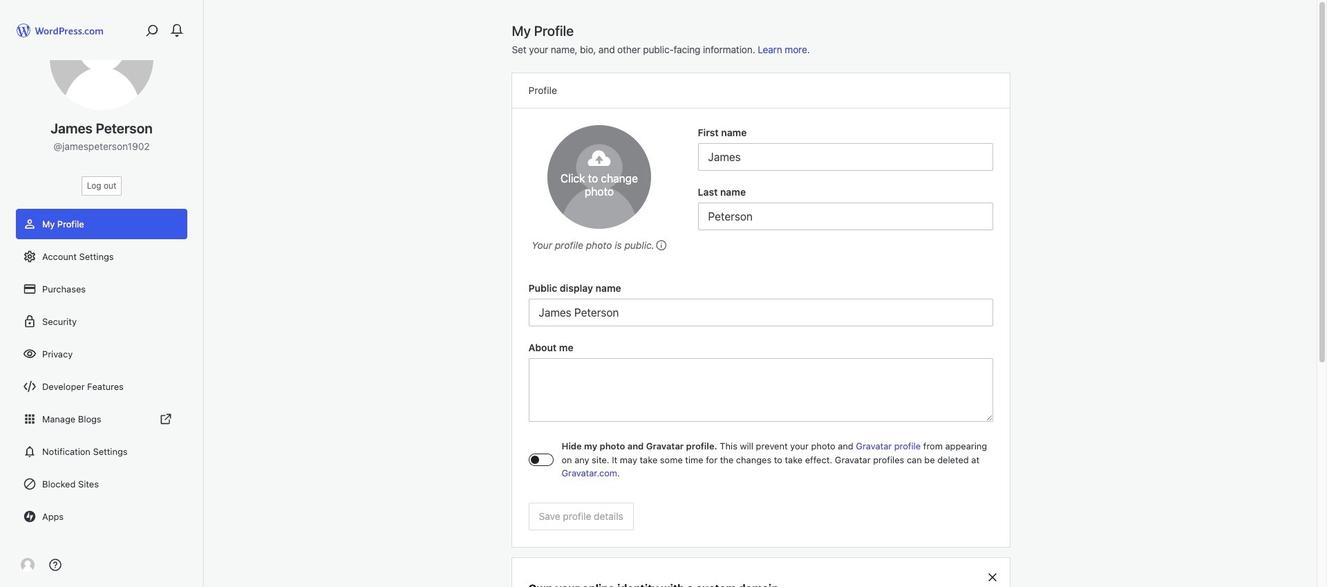 Task type: describe. For each thing, give the bounding box(es) containing it.
1 horizontal spatial james peterson image
[[548, 125, 651, 229]]

person image
[[23, 217, 37, 231]]

more information image
[[655, 239, 667, 251]]

block image
[[23, 477, 37, 491]]

visibility image
[[23, 347, 37, 361]]

0 horizontal spatial james peterson image
[[21, 558, 35, 572]]

notifications image
[[23, 445, 37, 458]]



Task type: vqa. For each thing, say whether or not it's contained in the screenshot.
purchases
no



Task type: locate. For each thing, give the bounding box(es) containing it.
settings image
[[23, 250, 37, 263]]

credit_card image
[[23, 282, 37, 296]]

1 vertical spatial james peterson image
[[21, 558, 35, 572]]

lock image
[[23, 315, 37, 328]]

apps image
[[23, 412, 37, 426]]

james peterson image
[[548, 125, 651, 229], [21, 558, 35, 572]]

main content
[[512, 22, 1010, 587]]

0 vertical spatial james peterson image
[[548, 125, 651, 229]]

None text field
[[698, 143, 993, 171], [698, 203, 993, 230], [529, 299, 993, 326], [529, 358, 993, 422], [698, 143, 993, 171], [698, 203, 993, 230], [529, 299, 993, 326], [529, 358, 993, 422]]

group
[[698, 125, 993, 171], [698, 185, 993, 230], [529, 281, 993, 326], [529, 340, 993, 426]]



